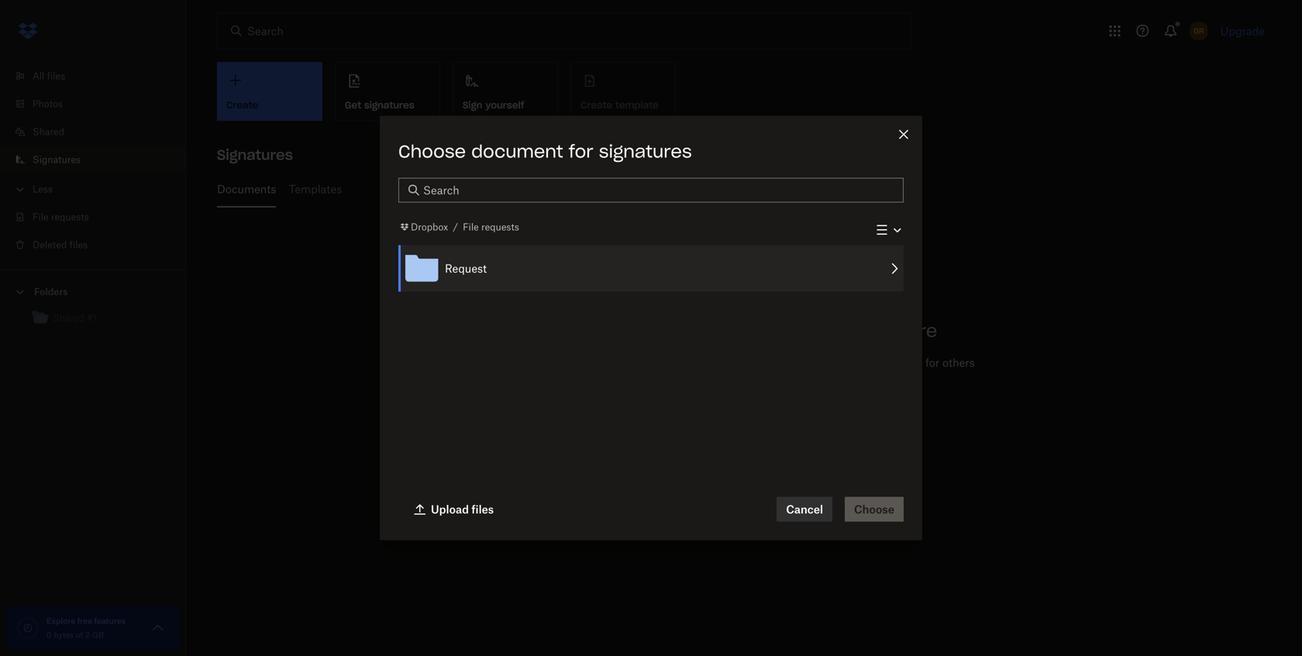 Task type: vqa. For each thing, say whether or not it's contained in the screenshot.
Mark as unread button on the bottom
no



Task type: describe. For each thing, give the bounding box(es) containing it.
list containing all files
[[0, 53, 186, 270]]

unlimited.
[[708, 183, 760, 196]]

files for upload files
[[472, 503, 494, 516]]

you
[[753, 356, 772, 369]]

bytes
[[54, 631, 74, 640]]

explore free features 0 bytes of 2 gb
[[47, 617, 125, 640]]

gb
[[92, 631, 104, 640]]

this
[[549, 183, 568, 196]]

1 horizontal spatial signatures
[[217, 146, 293, 164]]

get signatures
[[345, 99, 415, 111]]

/ file requests
[[453, 221, 519, 233]]

tab list containing documents
[[217, 171, 1259, 208]]

sign yourself button
[[453, 62, 558, 121]]

signatures list item
[[0, 146, 186, 174]]

left
[[529, 183, 546, 196]]

3 of 3 signature requests left this month. signing yourself is unlimited.
[[398, 183, 760, 196]]

signature
[[430, 183, 479, 196]]

sign
[[774, 356, 796, 369]]

file inside choose document for signatures dialog
[[463, 221, 479, 233]]

others
[[943, 356, 975, 369]]

documents for documents appear here
[[719, 320, 822, 342]]

documents for documents
[[217, 183, 276, 196]]

signatures inside list item
[[33, 154, 81, 166]]

signatures link
[[12, 146, 186, 174]]

when
[[719, 356, 750, 369]]

less
[[33, 183, 53, 195]]

requests inside tab list
[[482, 183, 526, 196]]

files for deleted files
[[69, 239, 88, 251]]

documents tab
[[217, 171, 276, 208]]

upload
[[431, 503, 469, 516]]

request
[[445, 262, 487, 275]]

dropbox
[[411, 221, 448, 233]]

dropbox link
[[399, 219, 448, 235]]

all files link
[[12, 62, 186, 90]]

1 horizontal spatial of
[[408, 183, 418, 196]]

shared link
[[12, 118, 186, 146]]

here.
[[814, 373, 839, 386]]

document inside the when you sign a document or send one for others to sign, it appears here.
[[808, 356, 860, 369]]

sign
[[463, 99, 483, 111]]

request button
[[399, 246, 904, 292]]

upgrade
[[1221, 24, 1265, 38]]

file requests link inside choose document for signatures dialog
[[463, 219, 519, 235]]

photos
[[33, 98, 63, 110]]

send
[[876, 356, 901, 369]]

1 vertical spatial yourself
[[653, 183, 694, 196]]

a
[[799, 356, 805, 369]]

upload files button
[[405, 497, 503, 522]]

folders button
[[0, 280, 186, 303]]

shared
[[33, 126, 64, 138]]

appear
[[827, 320, 891, 342]]

deleted files
[[33, 239, 88, 251]]

month.
[[571, 183, 607, 196]]

choose document for signatures
[[399, 141, 692, 162]]

here
[[897, 320, 938, 342]]

yourself inside sign yourself button
[[486, 99, 524, 111]]

sign,
[[733, 373, 757, 386]]

all files
[[33, 70, 65, 82]]

Search text field
[[423, 182, 895, 199]]

features
[[94, 617, 125, 626]]

2 3 from the left
[[421, 183, 427, 196]]



Task type: locate. For each thing, give the bounding box(es) containing it.
to
[[719, 373, 730, 386]]

1 vertical spatial files
[[69, 239, 88, 251]]

0 vertical spatial yourself
[[486, 99, 524, 111]]

3 up dropbox link in the left of the page
[[398, 183, 405, 196]]

1 3 from the left
[[398, 183, 405, 196]]

document inside dialog
[[472, 141, 563, 162]]

requests inside list
[[51, 211, 89, 223]]

signatures right get
[[364, 99, 415, 111]]

2 vertical spatial files
[[472, 503, 494, 516]]

/
[[453, 221, 458, 233]]

appears
[[770, 373, 811, 386]]

for
[[569, 141, 594, 162], [926, 356, 940, 369]]

requests
[[482, 183, 526, 196], [51, 211, 89, 223], [481, 221, 519, 233]]

0 horizontal spatial of
[[76, 631, 83, 640]]

requests up deleted files
[[51, 211, 89, 223]]

1 vertical spatial signatures
[[599, 141, 692, 162]]

explore
[[47, 617, 75, 626]]

file requests
[[33, 211, 89, 223]]

1 horizontal spatial signatures
[[599, 141, 692, 162]]

requests left left
[[482, 183, 526, 196]]

cancel
[[786, 503, 823, 516]]

templates tab
[[289, 171, 342, 208]]

3
[[398, 183, 405, 196], [421, 183, 427, 196]]

is
[[697, 183, 705, 196]]

3 left signature
[[421, 183, 427, 196]]

of up dropbox link in the left of the page
[[408, 183, 418, 196]]

1 horizontal spatial yourself
[[653, 183, 694, 196]]

for inside the when you sign a document or send one for others to sign, it appears here.
[[926, 356, 940, 369]]

choose document for signatures dialog
[[380, 116, 923, 541]]

document
[[472, 141, 563, 162], [808, 356, 860, 369]]

1 horizontal spatial files
[[69, 239, 88, 251]]

get
[[345, 99, 361, 111]]

1 vertical spatial of
[[76, 631, 83, 640]]

file requests link right /
[[463, 219, 519, 235]]

files right all
[[47, 70, 65, 82]]

0 horizontal spatial signatures
[[33, 154, 81, 166]]

file down the less
[[33, 211, 49, 223]]

photos link
[[12, 90, 186, 118]]

yourself
[[486, 99, 524, 111], [653, 183, 694, 196]]

0 horizontal spatial files
[[47, 70, 65, 82]]

documents
[[217, 183, 276, 196], [719, 320, 822, 342]]

get signatures button
[[335, 62, 440, 121]]

1 horizontal spatial for
[[926, 356, 940, 369]]

tab list
[[217, 171, 1259, 208]]

sign yourself
[[463, 99, 524, 111]]

0 horizontal spatial documents
[[217, 183, 276, 196]]

choose
[[399, 141, 466, 162]]

signatures inside dialog
[[599, 141, 692, 162]]

cancel button
[[777, 497, 833, 522]]

of left 2
[[76, 631, 83, 640]]

1 vertical spatial document
[[808, 356, 860, 369]]

files right deleted
[[69, 239, 88, 251]]

templates
[[289, 183, 342, 196]]

0 horizontal spatial for
[[569, 141, 594, 162]]

1 vertical spatial for
[[926, 356, 940, 369]]

folders
[[34, 286, 68, 298]]

0 vertical spatial document
[[472, 141, 563, 162]]

yourself right the sign at the left top of page
[[486, 99, 524, 111]]

file requests link
[[12, 203, 186, 231], [463, 219, 519, 235]]

documents up you
[[719, 320, 822, 342]]

1 horizontal spatial file requests link
[[463, 219, 519, 235]]

0 vertical spatial documents
[[217, 183, 276, 196]]

0 vertical spatial for
[[569, 141, 594, 162]]

1 horizontal spatial 3
[[421, 183, 427, 196]]

files inside button
[[472, 503, 494, 516]]

documents left templates tab
[[217, 183, 276, 196]]

upgrade link
[[1221, 24, 1265, 38]]

0 horizontal spatial file requests link
[[12, 203, 186, 231]]

0 horizontal spatial document
[[472, 141, 563, 162]]

list
[[0, 53, 186, 270]]

0
[[47, 631, 52, 640]]

0 horizontal spatial 3
[[398, 183, 405, 196]]

quota usage element
[[16, 616, 40, 641]]

one
[[904, 356, 923, 369]]

2
[[85, 631, 90, 640]]

document up left
[[472, 141, 563, 162]]

of inside explore free features 0 bytes of 2 gb
[[76, 631, 83, 640]]

0 vertical spatial signatures
[[364, 99, 415, 111]]

requests inside choose document for signatures dialog
[[481, 221, 519, 233]]

signatures
[[217, 146, 293, 164], [33, 154, 81, 166]]

upload files
[[431, 503, 494, 516]]

document up here.
[[808, 356, 860, 369]]

it
[[760, 373, 767, 386]]

less image
[[12, 182, 28, 197]]

of
[[408, 183, 418, 196], [76, 631, 83, 640]]

files
[[47, 70, 65, 82], [69, 239, 88, 251], [472, 503, 494, 516]]

for up 3 of 3 signature requests left this month. signing yourself is unlimited.
[[569, 141, 594, 162]]

for inside dialog
[[569, 141, 594, 162]]

dropbox image
[[12, 16, 43, 47]]

signing
[[610, 183, 650, 196]]

file
[[33, 211, 49, 223], [463, 221, 479, 233]]

deleted
[[33, 239, 67, 251]]

signatures down shared
[[33, 154, 81, 166]]

signatures up signing
[[599, 141, 692, 162]]

0 horizontal spatial file
[[33, 211, 49, 223]]

1 horizontal spatial documents
[[719, 320, 822, 342]]

yourself left is
[[653, 183, 694, 196]]

or
[[863, 356, 873, 369]]

2 horizontal spatial files
[[472, 503, 494, 516]]

deleted files link
[[12, 231, 186, 259]]

requests right /
[[481, 221, 519, 233]]

1 horizontal spatial file
[[463, 221, 479, 233]]

all
[[33, 70, 44, 82]]

1 horizontal spatial document
[[808, 356, 860, 369]]

0 horizontal spatial yourself
[[486, 99, 524, 111]]

1 vertical spatial documents
[[719, 320, 822, 342]]

signatures up documents tab
[[217, 146, 293, 164]]

file requests link up deleted files
[[12, 203, 186, 231]]

0 vertical spatial of
[[408, 183, 418, 196]]

files for all files
[[47, 70, 65, 82]]

files right upload
[[472, 503, 494, 516]]

0 vertical spatial files
[[47, 70, 65, 82]]

0 horizontal spatial signatures
[[364, 99, 415, 111]]

documents appear here
[[719, 320, 938, 342]]

free
[[77, 617, 92, 626]]

signatures inside button
[[364, 99, 415, 111]]

when you sign a document or send one for others to sign, it appears here.
[[719, 356, 975, 386]]

file right /
[[463, 221, 479, 233]]

for right one
[[926, 356, 940, 369]]

signatures
[[364, 99, 415, 111], [599, 141, 692, 162]]



